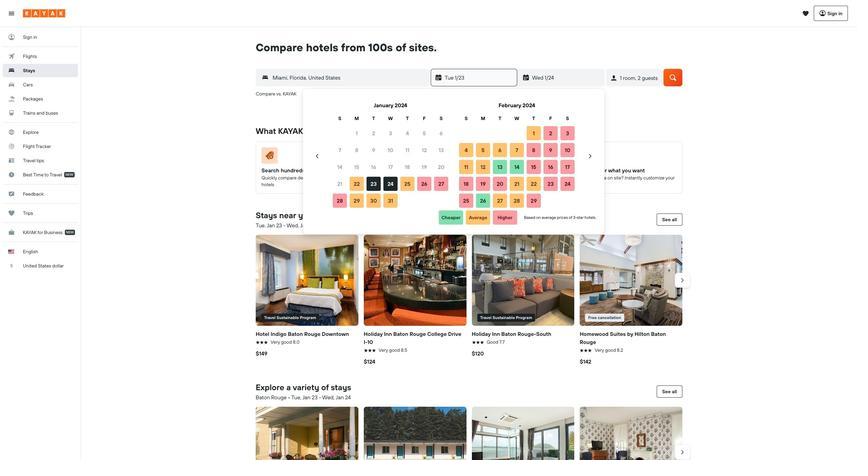 Task type: locate. For each thing, give the bounding box(es) containing it.
1 horizontal spatial grid
[[458, 97, 576, 209]]

Enter a city, hotel, airport or landmark text field
[[269, 73, 429, 83]]

hotel element
[[472, 407, 574, 461]]

forward image
[[679, 277, 686, 284]]

row
[[331, 115, 450, 122], [458, 115, 576, 122], [331, 125, 450, 142], [458, 125, 576, 142], [331, 142, 450, 159], [458, 142, 576, 159], [331, 159, 450, 176], [458, 159, 576, 176], [331, 176, 450, 193], [458, 176, 576, 193], [331, 193, 450, 209], [458, 193, 576, 209]]

0 horizontal spatial grid
[[331, 97, 450, 209]]

grid
[[331, 97, 450, 209], [458, 97, 576, 209]]

2 grid from the left
[[458, 97, 576, 209]]

motel element
[[364, 407, 466, 461]]

explore a variety of stays carousel region
[[253, 405, 690, 461]]

navigation menu image
[[8, 10, 15, 17]]

inn element
[[580, 407, 683, 461]]

figure
[[262, 148, 350, 167], [370, 148, 458, 167], [478, 148, 566, 167], [586, 148, 674, 167], [256, 235, 358, 326], [472, 235, 574, 326], [580, 235, 683, 326]]

None search field
[[246, 54, 693, 109]]

hotel indigo baton rouge downtown element
[[256, 235, 358, 326]]

start date calendar input element
[[311, 97, 596, 209]]

forward image
[[679, 450, 686, 456]]



Task type: describe. For each thing, give the bounding box(es) containing it.
holiday inn baton rouge college drive i-10 element
[[364, 235, 466, 326]]

bed & breakfast element
[[256, 407, 358, 461]]

homewood suites by hilton baton rouge element
[[580, 235, 683, 326]]

stays near you carousel region
[[253, 232, 690, 369]]

1 grid from the left
[[331, 97, 450, 209]]

united states (english) image
[[8, 250, 14, 254]]

next month image
[[587, 153, 594, 160]]

holiday inn baton rouge-south element
[[472, 235, 574, 326]]

previous month image
[[314, 153, 321, 160]]



Task type: vqa. For each thing, say whether or not it's contained in the screenshot.
Navigation menu image
yes



